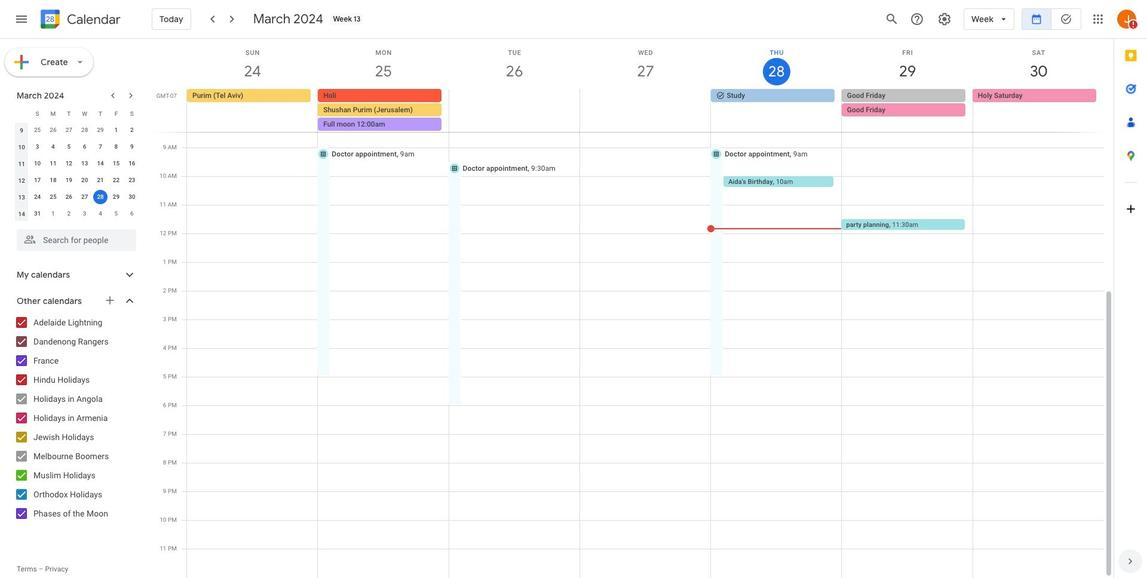 Task type: locate. For each thing, give the bounding box(es) containing it.
february 25 element
[[30, 123, 45, 137]]

4 element
[[46, 140, 60, 154]]

column header
[[14, 105, 29, 122]]

february 27 element
[[62, 123, 76, 137]]

february 29 element
[[93, 123, 108, 137]]

row group
[[14, 122, 140, 222]]

grid
[[153, 39, 1114, 578]]

column header inside the "march 2024" grid
[[14, 105, 29, 122]]

24 element
[[30, 190, 45, 204]]

8 element
[[109, 140, 123, 154]]

18 element
[[46, 173, 60, 188]]

april 2 element
[[62, 207, 76, 221]]

26 element
[[62, 190, 76, 204]]

22 element
[[109, 173, 123, 188]]

heading inside calendar element
[[65, 12, 121, 27]]

9 element
[[125, 140, 139, 154]]

heading
[[65, 12, 121, 27]]

15 element
[[109, 157, 123, 171]]

29 element
[[109, 190, 123, 204]]

12 element
[[62, 157, 76, 171]]

february 26 element
[[46, 123, 60, 137]]

cell
[[318, 89, 449, 132], [449, 89, 580, 132], [580, 89, 711, 132], [842, 89, 973, 132], [93, 189, 108, 206]]

None search field
[[0, 225, 148, 251]]

23 element
[[125, 173, 139, 188]]

11 element
[[46, 157, 60, 171]]

row
[[182, 89, 1114, 132], [14, 105, 140, 122], [14, 122, 140, 139], [14, 139, 140, 155], [14, 155, 140, 172], [14, 172, 140, 189], [14, 189, 140, 206], [14, 206, 140, 222]]

16 element
[[125, 157, 139, 171]]

tab list
[[1114, 39, 1147, 545]]

cell inside row group
[[93, 189, 108, 206]]

3 element
[[30, 140, 45, 154]]

main drawer image
[[14, 12, 29, 26]]

april 4 element
[[93, 207, 108, 221]]



Task type: describe. For each thing, give the bounding box(es) containing it.
february 28 element
[[77, 123, 92, 137]]

april 3 element
[[77, 207, 92, 221]]

28, today element
[[93, 190, 108, 204]]

row group inside the "march 2024" grid
[[14, 122, 140, 222]]

2 element
[[125, 123, 139, 137]]

Search for people text field
[[24, 229, 129, 251]]

add other calendars image
[[104, 295, 116, 306]]

6 element
[[77, 140, 92, 154]]

30 element
[[125, 190, 139, 204]]

calendar element
[[38, 7, 121, 33]]

march 2024 grid
[[11, 105, 140, 222]]

5 element
[[62, 140, 76, 154]]

17 element
[[30, 173, 45, 188]]

april 5 element
[[109, 207, 123, 221]]

20 element
[[77, 173, 92, 188]]

april 1 element
[[46, 207, 60, 221]]

25 element
[[46, 190, 60, 204]]

31 element
[[30, 207, 45, 221]]

27 element
[[77, 190, 92, 204]]

14 element
[[93, 157, 108, 171]]

13 element
[[77, 157, 92, 171]]

april 6 element
[[125, 207, 139, 221]]

19 element
[[62, 173, 76, 188]]

1 element
[[109, 123, 123, 137]]

10 element
[[30, 157, 45, 171]]

settings menu image
[[937, 12, 952, 26]]

21 element
[[93, 173, 108, 188]]

other calendars list
[[2, 313, 148, 523]]

7 element
[[93, 140, 108, 154]]



Task type: vqa. For each thing, say whether or not it's contained in the screenshot.
cell
yes



